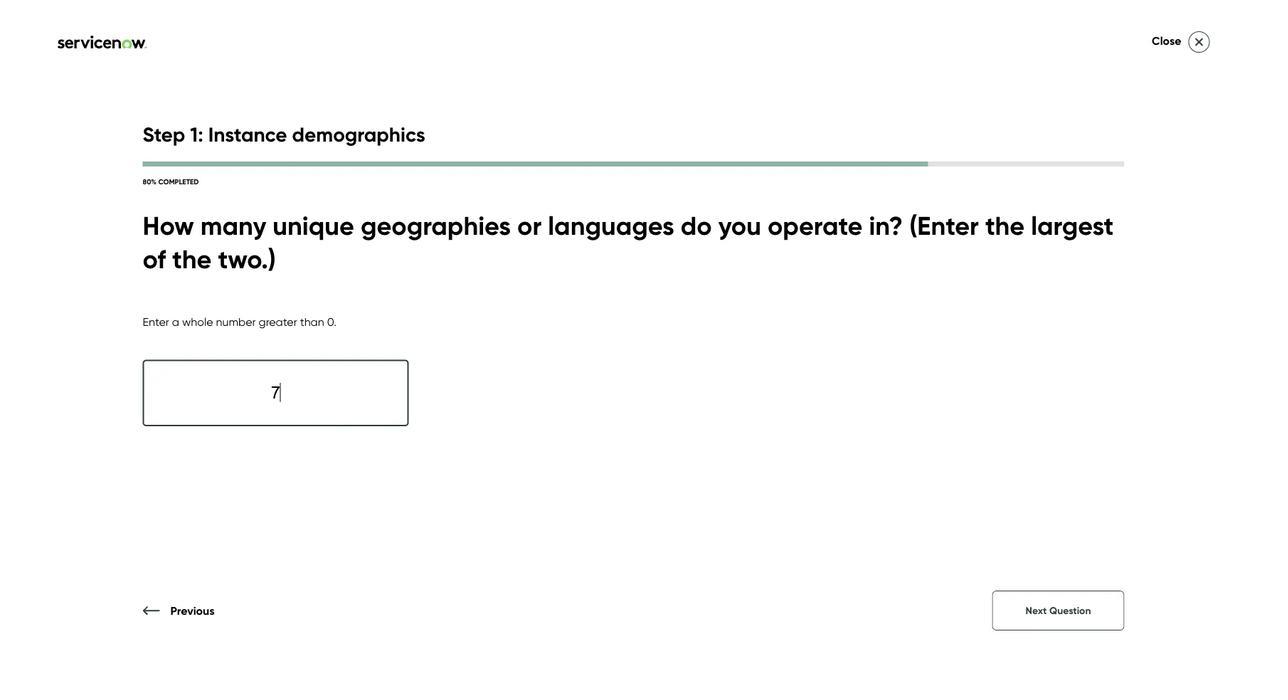 Task type: vqa. For each thing, say whether or not it's contained in the screenshot.
the Next Question on the right bottom of page
yes



Task type: locate. For each thing, give the bounding box(es) containing it.
1 vertical spatial the
[[172, 243, 212, 275]]

demographics
[[292, 122, 425, 147]]

the right of
[[172, 243, 212, 275]]

1 horizontal spatial the
[[986, 210, 1025, 242]]

how
[[143, 210, 194, 242]]

you
[[718, 210, 761, 242]]

1:
[[190, 122, 203, 147]]

or
[[517, 210, 542, 242]]

enter
[[143, 315, 169, 328]]

the right (enter
[[986, 210, 1025, 242]]

whole
[[182, 315, 213, 328]]

center
[[283, 39, 337, 61]]

in?
[[869, 210, 903, 242]]

languages
[[548, 210, 674, 242]]

question
[[1050, 605, 1091, 617]]

two.)
[[218, 243, 276, 275]]

the
[[986, 210, 1025, 242], [172, 243, 212, 275]]

80% completed
[[143, 177, 199, 186]]

servicenow platform team estimator
[[612, 192, 1050, 308]]

0 vertical spatial the
[[986, 210, 1025, 242]]

step 1: instance demographics
[[143, 122, 425, 147]]

completed
[[158, 177, 199, 186]]

servicenow
[[612, 192, 860, 248]]

previous
[[170, 603, 215, 617]]

Enter a number field
[[143, 360, 409, 426]]

next question
[[1026, 605, 1091, 617]]

close
[[1152, 34, 1182, 48]]



Task type: describe. For each thing, give the bounding box(es) containing it.
how many unique geographies or languages do you operate in? (enter the largest of the two.)
[[143, 210, 1114, 275]]

platform
[[871, 192, 1050, 248]]

instance
[[208, 122, 287, 147]]

80%
[[143, 177, 157, 186]]

of
[[143, 243, 166, 275]]

customer success center
[[135, 39, 337, 61]]

success
[[216, 39, 279, 61]]

next
[[1026, 605, 1047, 617]]

0.
[[327, 315, 337, 328]]

largest
[[1031, 210, 1114, 242]]

greater
[[259, 315, 297, 328]]

many
[[201, 210, 266, 242]]

customer
[[135, 39, 212, 61]]

0 horizontal spatial the
[[172, 243, 212, 275]]

estimator
[[738, 251, 938, 308]]

customer success center link
[[28, 39, 342, 61]]

number
[[216, 315, 256, 328]]

team
[[612, 251, 726, 308]]

enter a whole number greater than 0.
[[143, 315, 337, 328]]

do
[[681, 210, 712, 242]]

step
[[143, 122, 185, 147]]

next question link
[[992, 591, 1125, 630]]

than
[[300, 315, 324, 328]]

geographies
[[361, 210, 511, 242]]

(enter
[[910, 210, 979, 242]]

operate
[[768, 210, 863, 242]]

a
[[172, 315, 179, 328]]

unique
[[273, 210, 354, 242]]



